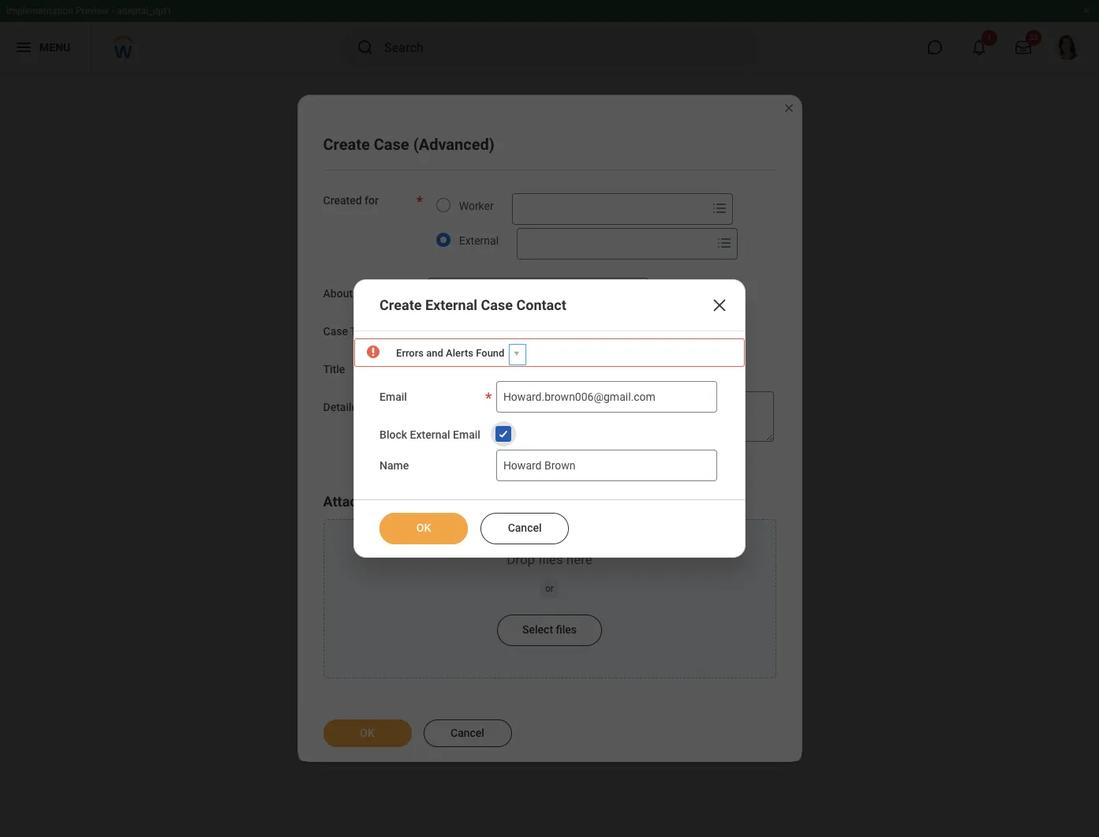 Task type: vqa. For each thing, say whether or not it's contained in the screenshot.
the middle Prompts icon
yes



Task type: describe. For each thing, give the bounding box(es) containing it.
1 vertical spatial case
[[481, 297, 513, 314]]

implementation preview -   adeptai_dpt1 banner
[[0, 0, 1100, 73]]

alerts
[[446, 347, 474, 359]]

created
[[323, 194, 362, 207]]

external inside create case (advanced) dialog
[[459, 234, 499, 247]]

detailed message
[[323, 401, 412, 414]]

title
[[323, 363, 345, 376]]

prompts image
[[626, 321, 645, 340]]

select
[[523, 624, 553, 636]]

select files
[[523, 624, 577, 636]]

search field for external
[[518, 230, 712, 258]]

create external case contact dialog
[[354, 280, 746, 558]]

ok button
[[380, 513, 468, 545]]

Detailed Message text field
[[428, 392, 774, 442]]

(advanced)
[[413, 135, 495, 154]]

block
[[380, 429, 407, 441]]

check small image
[[494, 425, 513, 444]]

create external case contact
[[380, 297, 567, 314]]

Case Type field
[[428, 317, 623, 346]]

external for case
[[425, 297, 478, 314]]

close environment banner image
[[1082, 6, 1092, 15]]

errors
[[396, 347, 424, 359]]

create case (advanced) dialog
[[297, 95, 803, 763]]

block external email
[[380, 429, 481, 441]]

attachments region
[[323, 493, 776, 679]]

0 horizontal spatial case
[[323, 325, 348, 338]]

profile logan mcneil element
[[1046, 30, 1090, 65]]

type
[[351, 325, 374, 338]]



Task type: locate. For each thing, give the bounding box(es) containing it.
x image
[[710, 296, 729, 315]]

1 horizontal spatial create
[[380, 297, 422, 314]]

Search field
[[513, 195, 707, 223], [518, 230, 712, 258]]

cancel
[[508, 522, 542, 534]]

create
[[323, 135, 370, 154], [380, 297, 422, 314]]

1 vertical spatial search field
[[518, 230, 712, 258]]

case
[[374, 135, 409, 154], [481, 297, 513, 314], [323, 325, 348, 338]]

2 vertical spatial external
[[410, 429, 450, 441]]

Name text field
[[497, 450, 718, 481]]

case up case type field on the top of page
[[481, 297, 513, 314]]

1 horizontal spatial case
[[374, 135, 409, 154]]

implementation
[[6, 6, 73, 17]]

case up for
[[374, 135, 409, 154]]

select files button
[[497, 615, 602, 647]]

Email text field
[[497, 381, 718, 413]]

external down worker
[[459, 234, 499, 247]]

1 vertical spatial prompts image
[[715, 234, 734, 253]]

external right block
[[410, 429, 450, 441]]

create for create external case contact
[[380, 297, 422, 314]]

ok
[[417, 522, 431, 534]]

0 vertical spatial search field
[[513, 195, 707, 223]]

prompts image
[[710, 199, 729, 218], [715, 234, 734, 253]]

external up the errors and alerts found
[[425, 297, 478, 314]]

email left check small icon
[[453, 429, 481, 441]]

0 horizontal spatial email
[[380, 391, 407, 404]]

1 horizontal spatial email
[[453, 429, 481, 441]]

attachments
[[323, 493, 405, 510]]

close create case (advanced) image
[[783, 102, 795, 114]]

about
[[323, 287, 353, 300]]

external for email
[[410, 429, 450, 441]]

case left the type
[[323, 325, 348, 338]]

cancel button
[[481, 513, 569, 545]]

files
[[556, 624, 577, 636]]

adeptai_dpt1
[[117, 6, 172, 17]]

1 vertical spatial email
[[453, 429, 481, 441]]

inbox large image
[[1016, 39, 1032, 55]]

email
[[380, 391, 407, 404], [453, 429, 481, 441]]

exclamation image
[[367, 347, 379, 359]]

-
[[111, 6, 115, 17]]

Title text field
[[428, 354, 649, 385]]

1 vertical spatial external
[[425, 297, 478, 314]]

worker
[[459, 200, 494, 212]]

message
[[367, 401, 412, 414]]

0 vertical spatial email
[[380, 391, 407, 404]]

detailed
[[323, 401, 364, 414]]

2 vertical spatial case
[[323, 325, 348, 338]]

create up created at the left of the page
[[323, 135, 370, 154]]

preview
[[76, 6, 109, 17]]

create case (advanced)
[[323, 135, 495, 154]]

created for
[[323, 194, 379, 207]]

create up the errors
[[380, 297, 422, 314]]

search image
[[356, 38, 375, 57]]

2 horizontal spatial case
[[481, 297, 513, 314]]

create for create case (advanced)
[[323, 135, 370, 154]]

and
[[427, 347, 444, 359]]

name
[[380, 459, 409, 472]]

email up block
[[380, 391, 407, 404]]

or
[[546, 583, 554, 595]]

About field
[[428, 279, 623, 308]]

caret down image
[[512, 348, 523, 359]]

0 vertical spatial create
[[323, 135, 370, 154]]

prompts image for external
[[715, 234, 734, 253]]

main content
[[0, 73, 1100, 148]]

contact
[[517, 297, 567, 314]]

prompts image for worker
[[710, 199, 729, 218]]

0 vertical spatial case
[[374, 135, 409, 154]]

0 vertical spatial external
[[459, 234, 499, 247]]

search field for worker
[[513, 195, 707, 223]]

errors and alerts found
[[396, 347, 505, 359]]

case type
[[323, 325, 374, 338]]

0 vertical spatial prompts image
[[710, 199, 729, 218]]

for
[[365, 194, 379, 207]]

notifications large image
[[972, 39, 988, 55]]

1 vertical spatial create
[[380, 297, 422, 314]]

implementation preview -   adeptai_dpt1
[[6, 6, 172, 17]]

found
[[476, 347, 505, 359]]

external
[[459, 234, 499, 247], [425, 297, 478, 314], [410, 429, 450, 441]]

0 horizontal spatial create
[[323, 135, 370, 154]]



